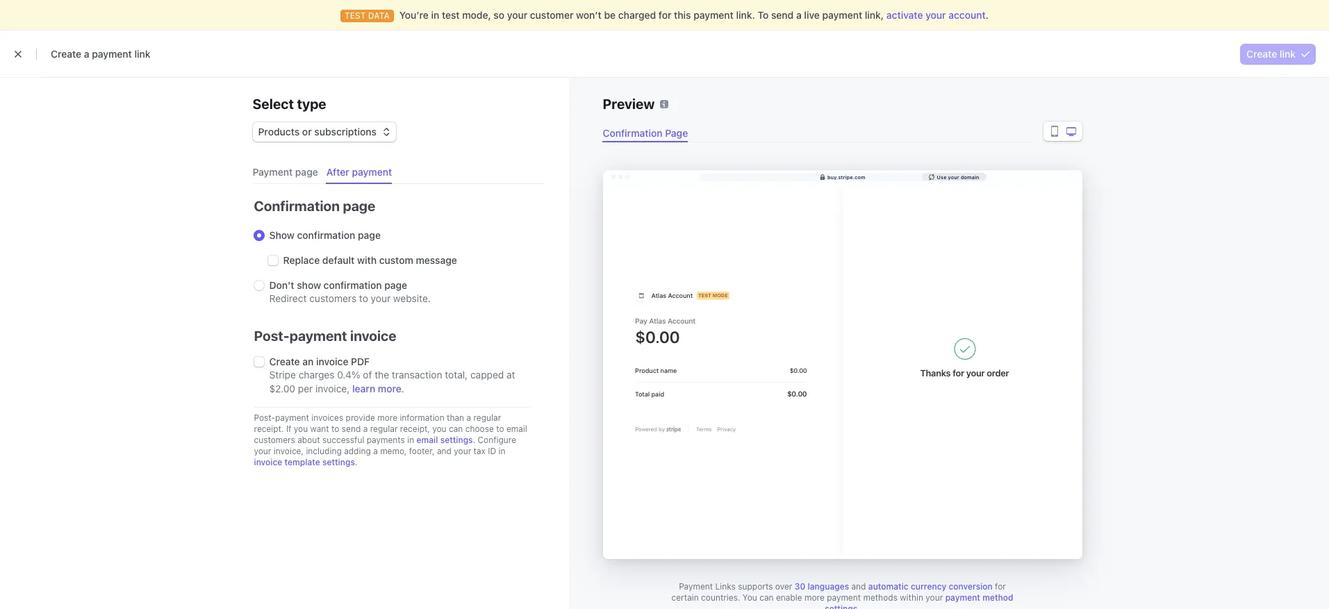 Task type: describe. For each thing, give the bounding box(es) containing it.
successful
[[323, 435, 364, 446]]

test
[[442, 9, 460, 21]]

enable
[[776, 593, 803, 603]]

replace default with custom message
[[283, 254, 457, 266]]

website.
[[393, 293, 431, 304]]

you're
[[399, 9, 429, 21]]

can inside post-payment invoices provide more information than a regular receipt. if you want to send a regular receipt, you can choose to email customers about successful payments in
[[449, 424, 463, 434]]

0 horizontal spatial regular
[[370, 424, 398, 434]]

email settings
[[417, 435, 473, 446]]

charges
[[299, 369, 335, 381]]

settings inside payment method settings
[[825, 604, 858, 610]]

about
[[298, 435, 320, 446]]

activate
[[887, 9, 923, 21]]

at
[[507, 369, 515, 381]]

payment method settings
[[825, 593, 1014, 610]]

type
[[297, 96, 326, 112]]

subscriptions
[[314, 126, 377, 138]]

create a payment link
[[51, 48, 151, 60]]

0.4%
[[337, 369, 360, 381]]

send inside post-payment invoices provide more information than a regular receipt. if you want to send a regular receipt, you can choose to email customers about successful payments in
[[342, 424, 361, 434]]

supports
[[738, 582, 773, 592]]

0 horizontal spatial for
[[659, 9, 672, 21]]

your down receipt.
[[254, 446, 271, 457]]

an
[[303, 356, 314, 368]]

payment link settings tab list
[[247, 161, 545, 184]]

your inside button
[[948, 174, 960, 180]]

invoice, inside stripe charges 0.4% of the transaction total, capped at $2.00 per invoice,
[[316, 383, 350, 395]]

show confirmation page
[[269, 229, 381, 241]]

2 horizontal spatial to
[[496, 424, 504, 434]]

show
[[297, 279, 321, 291]]

buy.stripe.com
[[828, 174, 866, 180]]

payment inside post-payment invoices provide more information than a regular receipt. if you want to send a regular receipt, you can choose to email customers about successful payments in
[[275, 413, 309, 423]]

payments
[[367, 435, 405, 446]]

1 horizontal spatial regular
[[474, 413, 501, 423]]

page up replace default with custom message at the left top of the page
[[358, 229, 381, 241]]

link inside button
[[1280, 48, 1296, 60]]

create link
[[1247, 48, 1296, 60]]

to
[[758, 9, 769, 21]]

links
[[716, 582, 736, 592]]

your left "tax"
[[454, 446, 471, 457]]

your inside for certain countries. you can enable more payment methods within your
[[926, 593, 943, 603]]

methods
[[864, 593, 898, 603]]

and inside . configure your invoice, including adding a memo, footer, and your tax id in invoice template settings .
[[437, 446, 452, 457]]

so
[[494, 9, 505, 21]]

confirmation page button
[[603, 125, 697, 142]]

select
[[253, 96, 294, 112]]

more inside post-payment invoices provide more information than a regular receipt. if you want to send a regular receipt, you can choose to email customers about successful payments in
[[378, 413, 398, 423]]

after payment
[[327, 166, 392, 178]]

page inside button
[[295, 166, 318, 178]]

customer
[[530, 9, 574, 21]]

activate your account link
[[887, 9, 986, 21]]

id
[[488, 446, 496, 457]]

countries.
[[701, 593, 741, 603]]

total,
[[445, 369, 468, 381]]

message
[[416, 254, 457, 266]]

post-payment invoice
[[254, 328, 397, 344]]

with
[[357, 254, 377, 266]]

30
[[795, 582, 806, 592]]

the
[[375, 369, 389, 381]]

show
[[269, 229, 295, 241]]

products or subscriptions
[[258, 126, 377, 138]]

1 horizontal spatial in
[[431, 9, 439, 21]]

payment page
[[253, 166, 318, 178]]

stripe charges 0.4% of the transaction total, capped at $2.00 per invoice,
[[269, 369, 515, 395]]

to inside don't show confirmation page redirect customers to your website.
[[359, 293, 368, 304]]

certain
[[672, 593, 699, 603]]

automatic currency conversion link
[[869, 582, 993, 592]]

stripe
[[269, 369, 296, 381]]

method
[[983, 593, 1014, 603]]

invoice for an
[[316, 356, 349, 368]]

payment inside button
[[352, 166, 392, 178]]

won't
[[576, 9, 602, 21]]

more inside for certain countries. you can enable more payment methods within your
[[805, 593, 825, 603]]

including
[[306, 446, 342, 457]]

after
[[327, 166, 350, 178]]

in inside . configure your invoice, including adding a memo, footer, and your tax id in invoice template settings .
[[499, 446, 506, 457]]

email settings link
[[417, 435, 473, 446]]

link.
[[736, 9, 755, 21]]

page down after payment button
[[343, 198, 376, 214]]

template
[[285, 457, 320, 468]]

confirmation page
[[254, 198, 376, 214]]

post-payment invoices provide more information than a regular receipt. if you want to send a regular receipt, you can choose to email customers about successful payments in
[[254, 413, 527, 446]]

learn more .
[[352, 383, 404, 395]]

can inside for certain countries. you can enable more payment methods within your
[[760, 593, 774, 603]]

tax
[[474, 446, 486, 457]]

receipt,
[[400, 424, 430, 434]]

configure
[[478, 435, 516, 446]]

a inside . configure your invoice, including adding a memo, footer, and your tax id in invoice template settings .
[[373, 446, 378, 457]]

adding
[[344, 446, 371, 457]]

don't
[[269, 279, 294, 291]]

want
[[310, 424, 329, 434]]

be
[[604, 9, 616, 21]]

over
[[776, 582, 793, 592]]

invoice template settings link
[[254, 457, 355, 468]]



Task type: locate. For each thing, give the bounding box(es) containing it.
if
[[286, 424, 292, 434]]

0 vertical spatial email
[[507, 424, 527, 434]]

post- up receipt.
[[254, 413, 275, 423]]

payment
[[253, 166, 293, 178], [679, 582, 713, 592]]

2 vertical spatial settings
[[825, 604, 858, 610]]

invoice, down charges at the bottom left of page
[[316, 383, 350, 395]]

payment method settings link
[[825, 593, 1014, 610]]

in left test
[[431, 9, 439, 21]]

1 vertical spatial confirmation
[[324, 279, 382, 291]]

and down "email settings"
[[437, 446, 452, 457]]

products
[[258, 126, 300, 138]]

1 horizontal spatial to
[[359, 293, 368, 304]]

payment
[[694, 9, 734, 21], [823, 9, 863, 21], [92, 48, 132, 60], [352, 166, 392, 178], [290, 328, 347, 344], [275, 413, 309, 423], [827, 593, 861, 603], [946, 593, 981, 603]]

1 vertical spatial email
[[417, 435, 438, 446]]

0 horizontal spatial invoice,
[[274, 446, 304, 457]]

invoice for payment
[[350, 328, 397, 344]]

or
[[302, 126, 312, 138]]

1 vertical spatial confirmation
[[254, 198, 340, 214]]

customers inside post-payment invoices provide more information than a regular receipt. if you want to send a regular receipt, you can choose to email customers about successful payments in
[[254, 435, 295, 446]]

confirmation for confirmation page
[[603, 127, 663, 139]]

invoice, inside . configure your invoice, including adding a memo, footer, and your tax id in invoice template settings .
[[274, 446, 304, 457]]

0 horizontal spatial in
[[407, 435, 414, 446]]

2 vertical spatial in
[[499, 446, 506, 457]]

. configure your invoice, including adding a memo, footer, and your tax id in invoice template settings .
[[254, 435, 516, 468]]

products or subscriptions button
[[253, 120, 396, 142]]

your left website.
[[371, 293, 391, 304]]

0 vertical spatial post-
[[254, 328, 290, 344]]

page
[[665, 127, 688, 139]]

1 vertical spatial more
[[378, 413, 398, 423]]

settings
[[440, 435, 473, 446], [322, 457, 355, 468], [825, 604, 858, 610]]

0 vertical spatial invoice,
[[316, 383, 350, 395]]

payment up certain on the right bottom of the page
[[679, 582, 713, 592]]

payment page button
[[247, 161, 327, 184]]

memo,
[[380, 446, 407, 457]]

for left "this"
[[659, 9, 672, 21]]

regular
[[474, 413, 501, 423], [370, 424, 398, 434]]

create inside button
[[1247, 48, 1278, 60]]

default
[[322, 254, 355, 266]]

0 vertical spatial invoice
[[350, 328, 397, 344]]

post- inside post-payment invoices provide more information than a regular receipt. if you want to send a regular receipt, you can choose to email customers about successful payments in
[[254, 413, 275, 423]]

replace
[[283, 254, 320, 266]]

don't show confirmation page redirect customers to your website.
[[269, 279, 431, 304]]

1 vertical spatial customers
[[254, 435, 295, 446]]

1 vertical spatial send
[[342, 424, 361, 434]]

your right the so
[[507, 9, 528, 21]]

confirmation inside don't show confirmation page redirect customers to your website.
[[324, 279, 382, 291]]

your right the use
[[948, 174, 960, 180]]

more
[[378, 383, 402, 395], [378, 413, 398, 423], [805, 593, 825, 603]]

regular up choose
[[474, 413, 501, 423]]

more up payments on the bottom left of the page
[[378, 413, 398, 423]]

a
[[796, 9, 802, 21], [84, 48, 89, 60], [467, 413, 471, 423], [363, 424, 368, 434], [373, 446, 378, 457]]

you up "email settings"
[[432, 424, 447, 434]]

transaction
[[392, 369, 442, 381]]

1 vertical spatial payment
[[679, 582, 713, 592]]

page up website.
[[385, 279, 407, 291]]

settings down than
[[440, 435, 473, 446]]

1 vertical spatial for
[[995, 582, 1006, 592]]

confirmation down preview
[[603, 127, 663, 139]]

1 vertical spatial invoice
[[316, 356, 349, 368]]

30 languages link
[[795, 582, 849, 592]]

languages
[[808, 582, 849, 592]]

create for create a payment link
[[51, 48, 81, 60]]

for up method
[[995, 582, 1006, 592]]

select type
[[253, 96, 326, 112]]

in down receipt,
[[407, 435, 414, 446]]

footer,
[[409, 446, 435, 457]]

invoice up charges at the bottom left of page
[[316, 356, 349, 368]]

page left after
[[295, 166, 318, 178]]

0 horizontal spatial payment
[[253, 166, 293, 178]]

2 horizontal spatial create
[[1247, 48, 1278, 60]]

2 post- from the top
[[254, 413, 275, 423]]

pdf
[[351, 356, 370, 368]]

send right to at the top right of page
[[771, 9, 794, 21]]

2 vertical spatial invoice
[[254, 457, 282, 468]]

create
[[51, 48, 81, 60], [1247, 48, 1278, 60], [269, 356, 300, 368]]

invoice
[[350, 328, 397, 344], [316, 356, 349, 368], [254, 457, 282, 468]]

1 horizontal spatial and
[[852, 582, 866, 592]]

1 vertical spatial post-
[[254, 413, 275, 423]]

2 you from the left
[[432, 424, 447, 434]]

capped
[[471, 369, 504, 381]]

of
[[363, 369, 372, 381]]

receipt.
[[254, 424, 284, 434]]

1 horizontal spatial link
[[1280, 48, 1296, 60]]

conversion
[[949, 582, 993, 592]]

post- for post-payment invoice
[[254, 328, 290, 344]]

customers
[[309, 293, 357, 304], [254, 435, 295, 446]]

0 vertical spatial more
[[378, 383, 402, 395]]

this
[[674, 9, 691, 21]]

2 vertical spatial more
[[805, 593, 825, 603]]

1 vertical spatial settings
[[322, 457, 355, 468]]

and up methods
[[852, 582, 866, 592]]

0 horizontal spatial settings
[[322, 457, 355, 468]]

to up configure
[[496, 424, 504, 434]]

automatic
[[869, 582, 909, 592]]

can down than
[[449, 424, 463, 434]]

0 horizontal spatial you
[[294, 424, 308, 434]]

0 horizontal spatial can
[[449, 424, 463, 434]]

1 horizontal spatial for
[[995, 582, 1006, 592]]

1 horizontal spatial invoice,
[[316, 383, 350, 395]]

invoice, up template
[[274, 446, 304, 457]]

invoice inside . configure your invoice, including adding a memo, footer, and your tax id in invoice template settings .
[[254, 457, 282, 468]]

1 vertical spatial and
[[852, 582, 866, 592]]

send up successful
[[342, 424, 361, 434]]

your
[[507, 9, 528, 21], [926, 9, 946, 21], [948, 174, 960, 180], [371, 293, 391, 304], [254, 446, 271, 457], [454, 446, 471, 457], [926, 593, 943, 603]]

0 vertical spatial regular
[[474, 413, 501, 423]]

to down invoices
[[332, 424, 339, 434]]

payment inside for certain countries. you can enable more payment methods within your
[[827, 593, 861, 603]]

customers down receipt.
[[254, 435, 295, 446]]

live
[[804, 9, 820, 21]]

your right activate
[[926, 9, 946, 21]]

in
[[431, 9, 439, 21], [407, 435, 414, 446], [499, 446, 506, 457]]

your down automatic currency conversion link
[[926, 593, 943, 603]]

you
[[294, 424, 308, 434], [432, 424, 447, 434]]

0 vertical spatial payment
[[253, 166, 293, 178]]

email up footer,
[[417, 435, 438, 446]]

payment inside payment method settings
[[946, 593, 981, 603]]

use your domain button
[[923, 173, 987, 181]]

confirmation down with
[[324, 279, 382, 291]]

2 link from the left
[[1280, 48, 1296, 60]]

invoices
[[312, 413, 343, 423]]

customers down show
[[309, 293, 357, 304]]

to
[[359, 293, 368, 304], [332, 424, 339, 434], [496, 424, 504, 434]]

1 horizontal spatial payment
[[679, 582, 713, 592]]

confirmation up default
[[297, 229, 355, 241]]

link
[[134, 48, 151, 60], [1280, 48, 1296, 60]]

than
[[447, 413, 464, 423]]

0 horizontal spatial invoice
[[254, 457, 282, 468]]

0 vertical spatial for
[[659, 9, 672, 21]]

email inside post-payment invoices provide more information than a regular receipt. if you want to send a regular receipt, you can choose to email customers about successful payments in
[[507, 424, 527, 434]]

1 horizontal spatial email
[[507, 424, 527, 434]]

1 horizontal spatial you
[[432, 424, 447, 434]]

domain
[[961, 174, 980, 180]]

customers inside don't show confirmation page redirect customers to your website.
[[309, 293, 357, 304]]

mode,
[[462, 9, 491, 21]]

1 you from the left
[[294, 424, 308, 434]]

1 horizontal spatial customers
[[309, 293, 357, 304]]

0 horizontal spatial and
[[437, 446, 452, 457]]

post- for post-payment invoices provide more information than a regular receipt. if you want to send a regular receipt, you can choose to email customers about successful payments in
[[254, 413, 275, 423]]

confirmation page
[[603, 127, 688, 139]]

for certain countries. you can enable more payment methods within your
[[672, 582, 1006, 603]]

per
[[298, 383, 313, 395]]

payment down products
[[253, 166, 293, 178]]

more down the
[[378, 383, 402, 395]]

settings inside . configure your invoice, including adding a memo, footer, and your tax id in invoice template settings .
[[322, 457, 355, 468]]

you're in test mode, so your customer won't be charged for this payment link. to send a live payment link, activate your account .
[[399, 9, 989, 21]]

0 horizontal spatial confirmation
[[254, 198, 340, 214]]

and
[[437, 446, 452, 457], [852, 582, 866, 592]]

payment for payment links supports over 30 languages and automatic currency conversion
[[679, 582, 713, 592]]

0 horizontal spatial send
[[342, 424, 361, 434]]

regular up payments on the bottom left of the page
[[370, 424, 398, 434]]

page inside don't show confirmation page redirect customers to your website.
[[385, 279, 407, 291]]

1 horizontal spatial can
[[760, 593, 774, 603]]

0 horizontal spatial create
[[51, 48, 81, 60]]

email
[[507, 424, 527, 434], [417, 435, 438, 446]]

1 vertical spatial regular
[[370, 424, 398, 434]]

invoice up pdf
[[350, 328, 397, 344]]

1 horizontal spatial invoice
[[316, 356, 349, 368]]

2 horizontal spatial invoice
[[350, 328, 397, 344]]

0 vertical spatial send
[[771, 9, 794, 21]]

0 horizontal spatial customers
[[254, 435, 295, 446]]

create for create link
[[1247, 48, 1278, 60]]

0 vertical spatial settings
[[440, 435, 473, 446]]

2 horizontal spatial settings
[[825, 604, 858, 610]]

0 vertical spatial customers
[[309, 293, 357, 304]]

1 horizontal spatial settings
[[440, 435, 473, 446]]

your inside don't show confirmation page redirect customers to your website.
[[371, 293, 391, 304]]

more down 30 languages link
[[805, 593, 825, 603]]

invoice down receipt.
[[254, 457, 282, 468]]

confirmation for confirmation page
[[254, 198, 340, 214]]

settings down including
[[322, 457, 355, 468]]

post- up the stripe on the left of the page
[[254, 328, 290, 344]]

you
[[743, 593, 757, 603]]

charged
[[618, 9, 656, 21]]

payment for payment page
[[253, 166, 293, 178]]

in inside post-payment invoices provide more information than a regular receipt. if you want to send a regular receipt, you can choose to email customers about successful payments in
[[407, 435, 414, 446]]

$2.00
[[269, 383, 295, 395]]

account
[[949, 9, 986, 21]]

create an invoice pdf
[[269, 356, 370, 368]]

0 horizontal spatial email
[[417, 435, 438, 446]]

confirmation up show
[[254, 198, 340, 214]]

learn more link
[[352, 383, 402, 395]]

email up configure
[[507, 424, 527, 434]]

within
[[900, 593, 924, 603]]

create for create an invoice pdf
[[269, 356, 300, 368]]

1 link from the left
[[134, 48, 151, 60]]

for inside for certain countries. you can enable more payment methods within your
[[995, 582, 1006, 592]]

can down supports
[[760, 593, 774, 603]]

use your domain
[[937, 174, 980, 180]]

settings down for certain countries. you can enable more payment methods within your
[[825, 604, 858, 610]]

0 vertical spatial and
[[437, 446, 452, 457]]

0 vertical spatial in
[[431, 9, 439, 21]]

information
[[400, 413, 445, 423]]

0 horizontal spatial link
[[134, 48, 151, 60]]

0 vertical spatial can
[[449, 424, 463, 434]]

1 vertical spatial can
[[760, 593, 774, 603]]

choose
[[465, 424, 494, 434]]

in right id
[[499, 446, 506, 457]]

2 horizontal spatial in
[[499, 446, 506, 457]]

1 horizontal spatial confirmation
[[603, 127, 663, 139]]

1 horizontal spatial create
[[269, 356, 300, 368]]

redirect
[[269, 293, 307, 304]]

0 vertical spatial confirmation
[[297, 229, 355, 241]]

link,
[[865, 9, 884, 21]]

0 vertical spatial confirmation
[[603, 127, 663, 139]]

confirmation inside confirmation page button
[[603, 127, 663, 139]]

post-
[[254, 328, 290, 344], [254, 413, 275, 423]]

0 horizontal spatial to
[[332, 424, 339, 434]]

you right if
[[294, 424, 308, 434]]

payment inside button
[[253, 166, 293, 178]]

1 post- from the top
[[254, 328, 290, 344]]

to down with
[[359, 293, 368, 304]]

1 horizontal spatial send
[[771, 9, 794, 21]]

payment links supports over 30 languages and automatic currency conversion
[[679, 582, 993, 592]]

1 vertical spatial invoice,
[[274, 446, 304, 457]]

learn
[[352, 383, 375, 395]]

1 vertical spatial in
[[407, 435, 414, 446]]



Task type: vqa. For each thing, say whether or not it's contained in the screenshot.
$2.00
yes



